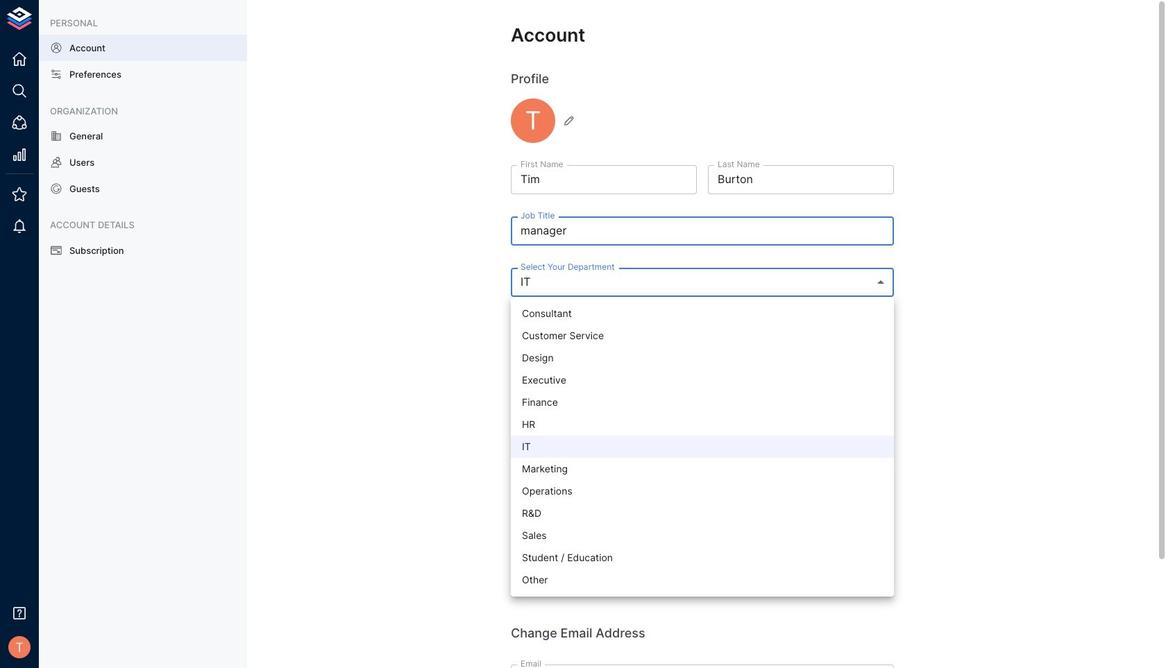 Task type: vqa. For each thing, say whether or not it's contained in the screenshot.
John text box
yes



Task type: locate. For each thing, give the bounding box(es) containing it.
5 option from the top
[[511, 392, 894, 414]]

CEO text field
[[511, 217, 894, 246]]

None field
[[511, 268, 894, 297]]

0 vertical spatial password password field
[[511, 441, 894, 470]]

1 vertical spatial password password field
[[511, 492, 862, 521]]

you@example.com text field
[[511, 665, 894, 669]]

1 option from the top
[[511, 303, 894, 325]]

list box
[[511, 297, 894, 597]]

Password password field
[[511, 441, 894, 470], [511, 492, 862, 521]]

2 option from the top
[[511, 325, 894, 347]]

8 option from the top
[[511, 458, 894, 481]]

option
[[511, 303, 894, 325], [511, 325, 894, 347], [511, 347, 894, 369], [511, 369, 894, 392], [511, 392, 894, 414], [511, 414, 894, 436], [511, 436, 894, 458], [511, 458, 894, 481], [511, 481, 894, 503], [511, 503, 894, 525], [511, 525, 894, 547], [511, 547, 894, 569], [511, 569, 894, 592]]

9 option from the top
[[511, 481, 894, 503]]



Task type: describe. For each thing, give the bounding box(es) containing it.
10 option from the top
[[511, 503, 894, 525]]

7 option from the top
[[511, 436, 894, 458]]

13 option from the top
[[511, 569, 894, 592]]

1 password password field from the top
[[511, 441, 894, 470]]

4 option from the top
[[511, 369, 894, 392]]

3 option from the top
[[511, 347, 894, 369]]

John text field
[[511, 165, 697, 195]]

2 password password field from the top
[[511, 492, 862, 521]]

Doe text field
[[708, 165, 894, 195]]

12 option from the top
[[511, 547, 894, 569]]

11 option from the top
[[511, 525, 894, 547]]

6 option from the top
[[511, 414, 894, 436]]



